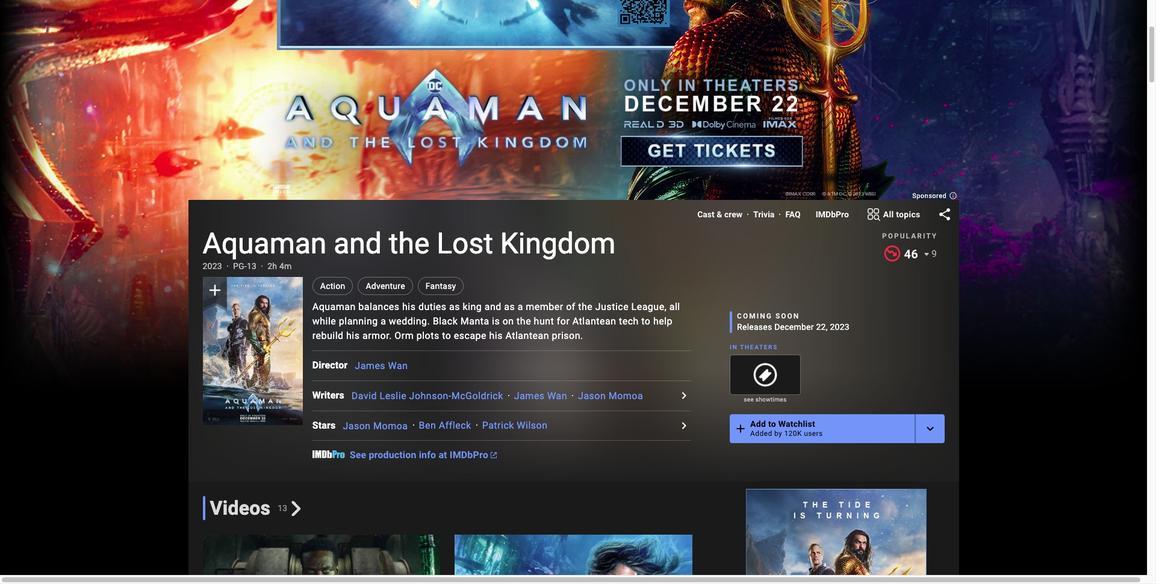 Task type: vqa. For each thing, say whether or not it's contained in the screenshot.
OR in renewed, canceled, or ending?
no



Task type: locate. For each thing, give the bounding box(es) containing it.
james wan down armor. at bottom
[[355, 360, 408, 371]]

aquaman
[[203, 226, 327, 261], [312, 301, 356, 313]]

atlantean down justice
[[573, 316, 616, 327]]

1 horizontal spatial a
[[518, 301, 523, 313]]

atlantean down hunt at left
[[505, 330, 549, 341]]

adventure
[[366, 281, 405, 291]]

crew
[[724, 210, 743, 219]]

action button
[[312, 277, 353, 295]]

balances
[[358, 301, 400, 313]]

fantasy button
[[418, 277, 464, 295]]

member
[[526, 301, 563, 313]]

wedding.
[[389, 316, 430, 327]]

1 vertical spatial james
[[514, 390, 545, 401]]

2 as from the left
[[504, 301, 515, 313]]

director
[[312, 360, 348, 371]]

a left the 'member'
[[518, 301, 523, 313]]

0 horizontal spatial james wan button
[[355, 360, 408, 371]]

for
[[557, 316, 570, 327]]

1 horizontal spatial to
[[641, 316, 651, 327]]

david leslie johnson-mcgoldrick button
[[352, 390, 503, 401]]

james wan button down armor. at bottom
[[355, 360, 408, 371]]

aquaman inside aquaman balances his duties as king and as a member of the justice league, all while planning a wedding. black manta is on the hunt for atlantean tech to help rebuild his armor. orm plots to escape his atlantean prison.
[[312, 301, 356, 313]]

4m
[[279, 261, 292, 271]]

imdbpro right faq button
[[816, 210, 849, 219]]

categories image
[[866, 207, 881, 222]]

0 vertical spatial imdbpro
[[816, 210, 849, 219]]

writers button
[[312, 388, 352, 403]]

and up is
[[485, 301, 501, 313]]

planning
[[339, 316, 378, 327]]

the right the on
[[517, 316, 531, 327]]

0 horizontal spatial the
[[389, 226, 430, 261]]

manta
[[460, 316, 489, 327]]

see showtimes image
[[730, 355, 800, 394]]

0 horizontal spatial imdbpro
[[450, 449, 488, 461]]

1 horizontal spatial as
[[504, 301, 515, 313]]

aquaman up "2h"
[[203, 226, 327, 261]]

13 left chevron right inline image
[[278, 504, 287, 513]]

1 vertical spatial the
[[578, 301, 593, 313]]

pg-13
[[233, 261, 257, 271]]

and up action
[[334, 226, 382, 261]]

lost
[[437, 226, 493, 261]]

0 horizontal spatial a
[[381, 316, 386, 327]]

to down black
[[442, 330, 451, 341]]

9
[[932, 248, 937, 260]]

momoa left see full cast and crew icon
[[609, 390, 643, 401]]

0 horizontal spatial james
[[355, 360, 385, 371]]

james wan button up wilson
[[514, 390, 567, 401]]

0 vertical spatial wan
[[388, 360, 408, 371]]

fantasy
[[426, 281, 456, 291]]

to
[[641, 316, 651, 327], [442, 330, 451, 341], [768, 419, 776, 429]]

is
[[492, 316, 500, 327]]

a down balances
[[381, 316, 386, 327]]

2 horizontal spatial the
[[578, 301, 593, 313]]

jason momoa and patrick wilson in aquaman and the lost kingdom (2023) image
[[203, 277, 303, 425]]

releases
[[737, 322, 772, 332]]

james wan up wilson
[[514, 390, 567, 401]]

0 horizontal spatial momoa
[[373, 420, 408, 431]]

as up black
[[449, 301, 460, 313]]

1 vertical spatial aquaman
[[312, 301, 356, 313]]

1 vertical spatial 13
[[278, 504, 287, 513]]

soon
[[776, 312, 800, 320]]

the right of
[[578, 301, 593, 313]]

official trailer image
[[455, 535, 692, 584]]

plots
[[417, 330, 439, 341]]

0 horizontal spatial james wan
[[355, 360, 408, 371]]

0 vertical spatial 13
[[247, 261, 257, 271]]

13 left "2h"
[[247, 261, 257, 271]]

his up wedding.
[[402, 301, 416, 313]]

1 horizontal spatial james wan
[[514, 390, 567, 401]]

1 vertical spatial wan
[[547, 390, 567, 401]]

james up wilson
[[514, 390, 545, 401]]

0 horizontal spatial jason
[[343, 420, 371, 431]]

1 horizontal spatial imdbpro
[[816, 210, 849, 219]]

chevron right inline image
[[289, 501, 304, 516]]

1 vertical spatial atlantean
[[505, 330, 549, 341]]

cast & crew
[[697, 210, 743, 219]]

james up "david"
[[355, 360, 385, 371]]

1 vertical spatial imdbpro
[[450, 449, 488, 461]]

atlantean
[[573, 316, 616, 327], [505, 330, 549, 341]]

0 horizontal spatial 13
[[247, 261, 257, 271]]

see
[[744, 396, 754, 403]]

1 horizontal spatial the
[[517, 316, 531, 327]]

topics
[[896, 209, 920, 219]]

2 vertical spatial to
[[768, 419, 776, 429]]

theaters
[[740, 344, 778, 350]]

duties
[[418, 301, 447, 313]]

coming soon releases december 22, 2023
[[737, 312, 850, 332]]

affleck
[[439, 420, 471, 431]]

king
[[463, 301, 482, 313]]

0 horizontal spatial to
[[442, 330, 451, 341]]

on
[[503, 316, 514, 327]]

pg-13 button
[[233, 260, 257, 272]]

0 vertical spatial jason
[[578, 390, 606, 401]]

aquaman up while
[[312, 301, 356, 313]]

imdbpro left launch inline icon
[[450, 449, 488, 461]]

momoa up production
[[373, 420, 408, 431]]

13 inside button
[[247, 261, 257, 271]]

0 vertical spatial james wan button
[[355, 360, 408, 371]]

share on social media image
[[937, 207, 952, 222]]

group
[[203, 277, 303, 425], [730, 354, 801, 395], [203, 535, 440, 584], [455, 535, 692, 584], [707, 535, 944, 584]]

aquaman and the lost kingdom
[[203, 226, 616, 261]]

faq
[[785, 210, 801, 219]]

black
[[433, 316, 458, 327]]

jason
[[578, 390, 606, 401], [343, 420, 371, 431]]

mcgoldrick
[[451, 390, 503, 401]]

2h 4m
[[267, 261, 292, 271]]

0 vertical spatial james
[[355, 360, 385, 371]]

1 vertical spatial james wan button
[[514, 390, 567, 401]]

popularity
[[882, 232, 938, 240]]

arrow drop down image
[[920, 247, 934, 261]]

1 horizontal spatial and
[[485, 301, 501, 313]]

0 vertical spatial jason momoa
[[578, 390, 643, 401]]

1 horizontal spatial 2023
[[830, 322, 850, 332]]

jason momoa
[[578, 390, 643, 401], [343, 420, 408, 431]]

imdbpro
[[816, 210, 849, 219], [450, 449, 488, 461]]

wan up wilson
[[547, 390, 567, 401]]

0 vertical spatial a
[[518, 301, 523, 313]]

0 horizontal spatial 2023
[[203, 261, 222, 271]]

to up by
[[768, 419, 776, 429]]

1 vertical spatial momoa
[[373, 420, 408, 431]]

jason momoa button
[[578, 390, 643, 401], [343, 420, 408, 431]]

cast & crew button
[[697, 208, 743, 220]]

1 vertical spatial and
[[485, 301, 501, 313]]

2023 button
[[203, 260, 222, 272]]

1 vertical spatial jason
[[343, 420, 371, 431]]

to inside add to watchlist added by 120k users
[[768, 419, 776, 429]]

by
[[774, 429, 782, 438]]

wan up the leslie
[[388, 360, 408, 371]]

0 horizontal spatial as
[[449, 301, 460, 313]]

james
[[355, 360, 385, 371], [514, 390, 545, 401]]

while
[[312, 316, 336, 327]]

2023 left pg-
[[203, 261, 222, 271]]

1 horizontal spatial james wan button
[[514, 390, 567, 401]]

1 vertical spatial 2023
[[830, 322, 850, 332]]

1 horizontal spatial jason momoa button
[[578, 390, 643, 401]]

patrick wilson button
[[482, 420, 548, 431]]

watchlist
[[778, 419, 815, 429]]

kingdom
[[500, 226, 616, 261]]

and
[[334, 226, 382, 261], [485, 301, 501, 313]]

0 horizontal spatial and
[[334, 226, 382, 261]]

2 horizontal spatial to
[[768, 419, 776, 429]]

at
[[439, 449, 447, 461]]

0 horizontal spatial atlantean
[[505, 330, 549, 341]]

wan
[[388, 360, 408, 371], [547, 390, 567, 401]]

the up adventure button
[[389, 226, 430, 261]]

1 as from the left
[[449, 301, 460, 313]]

1 horizontal spatial james
[[514, 390, 545, 401]]

users
[[804, 429, 823, 438]]

1 horizontal spatial jason momoa
[[578, 390, 643, 401]]

to down the league,
[[641, 316, 651, 327]]

see showtimes
[[744, 396, 787, 403]]

as up the on
[[504, 301, 515, 313]]

0 vertical spatial atlantean
[[573, 316, 616, 327]]

ben affleck
[[419, 420, 471, 431]]

his down planning
[[346, 330, 360, 341]]

1 horizontal spatial momoa
[[609, 390, 643, 401]]

prison.
[[552, 330, 583, 341]]

see showtimes group
[[730, 354, 801, 404]]

hunt
[[534, 316, 554, 327]]

1 vertical spatial james wan
[[514, 390, 567, 401]]

in
[[730, 344, 738, 350]]

trivia button
[[753, 208, 775, 220]]

1 vertical spatial jason momoa button
[[343, 420, 408, 431]]

his down is
[[489, 330, 503, 341]]

2023 right 22,
[[830, 322, 850, 332]]

videos
[[210, 497, 270, 520]]

0 vertical spatial james wan
[[355, 360, 408, 371]]

2023 inside coming soon releases december 22, 2023
[[830, 322, 850, 332]]

armor.
[[362, 330, 392, 341]]

0 horizontal spatial jason momoa
[[343, 420, 408, 431]]

2023
[[203, 261, 222, 271], [830, 322, 850, 332]]

johnson-
[[409, 390, 451, 401]]

2 vertical spatial the
[[517, 316, 531, 327]]

trivia
[[753, 210, 775, 219]]

0 vertical spatial aquaman
[[203, 226, 327, 261]]

see showtimes link
[[730, 395, 801, 404]]

tech
[[619, 316, 639, 327]]



Task type: describe. For each thing, give the bounding box(es) containing it.
patrick wilson
[[482, 420, 548, 431]]

1 horizontal spatial atlantean
[[573, 316, 616, 327]]

info
[[419, 449, 436, 461]]

0 vertical spatial to
[[641, 316, 651, 327]]

120k
[[784, 429, 802, 438]]

2 horizontal spatial his
[[489, 330, 503, 341]]

stars button
[[312, 418, 343, 433]]

aquaman for aquaman and the lost kingdom
[[203, 226, 327, 261]]

1 vertical spatial to
[[442, 330, 451, 341]]

see production info at imdbpro
[[350, 449, 488, 461]]

showtimes
[[756, 396, 787, 403]]

james wan for leftmost "james wan" button
[[355, 360, 408, 371]]

added
[[750, 429, 772, 438]]

0 vertical spatial 2023
[[203, 261, 222, 271]]

rebuild
[[312, 330, 344, 341]]

&
[[717, 210, 722, 219]]

patrick
[[482, 420, 514, 431]]

pg-
[[233, 261, 247, 271]]

imdbpro button
[[816, 208, 849, 220]]

ben affleck button
[[419, 420, 471, 431]]

action
[[320, 281, 345, 291]]

0 horizontal spatial jason momoa button
[[343, 420, 408, 431]]

ben
[[419, 420, 436, 431]]

0 horizontal spatial his
[[346, 330, 360, 341]]

leslie
[[380, 390, 407, 401]]

1 vertical spatial jason momoa
[[343, 420, 408, 431]]

0 vertical spatial jason momoa button
[[578, 390, 643, 401]]

see full cast and crew image
[[677, 418, 691, 433]]

1 horizontal spatial wan
[[547, 390, 567, 401]]

orm
[[395, 330, 414, 341]]

1 vertical spatial a
[[381, 316, 386, 327]]

david
[[352, 390, 377, 401]]

stars
[[312, 420, 336, 431]]

1 horizontal spatial jason
[[578, 390, 606, 401]]

add image
[[733, 421, 748, 436]]

0 vertical spatial momoa
[[609, 390, 643, 401]]

official trailer 2 image
[[203, 535, 440, 584]]

david leslie johnson-mcgoldrick
[[352, 390, 503, 401]]

league,
[[631, 301, 667, 313]]

see full cast and crew image
[[677, 388, 691, 403]]

justice
[[595, 301, 629, 313]]

0 vertical spatial the
[[389, 226, 430, 261]]

22,
[[816, 322, 828, 332]]

0 horizontal spatial wan
[[388, 360, 408, 371]]

teaser trailer image
[[707, 535, 944, 584]]

see full cast and crew element
[[312, 359, 355, 373]]

46
[[904, 247, 918, 261]]

cast
[[697, 210, 715, 219]]

of
[[566, 301, 576, 313]]

all topics button
[[857, 205, 930, 224]]

see production info at imdbpro button
[[350, 449, 497, 461]]

all
[[883, 209, 894, 219]]

1 horizontal spatial 13
[[278, 504, 287, 513]]

writers
[[312, 390, 344, 401]]

aquaman for aquaman balances his duties as king and as a member of the justice league, all while planning a wedding. black manta is on the hunt for atlantean tech to help rebuild his armor. orm plots to escape his atlantean prison.
[[312, 301, 356, 313]]

help
[[653, 316, 673, 327]]

2h
[[267, 261, 277, 271]]

production
[[369, 449, 416, 461]]

add to watchlist added by 120k users
[[750, 419, 823, 438]]

faq button
[[785, 208, 801, 220]]

0 vertical spatial and
[[334, 226, 382, 261]]

1 horizontal spatial his
[[402, 301, 416, 313]]

add title to another list image
[[923, 421, 937, 436]]

and inside aquaman balances his duties as king and as a member of the justice league, all while planning a wedding. black manta is on the hunt for atlantean tech to help rebuild his armor. orm plots to escape his atlantean prison.
[[485, 301, 501, 313]]

add
[[750, 419, 766, 429]]

launch inline image
[[491, 452, 497, 458]]

adventure button
[[358, 277, 413, 295]]

escape
[[454, 330, 487, 341]]

december
[[774, 322, 814, 332]]

all
[[669, 301, 680, 313]]

james wan for bottommost "james wan" button
[[514, 390, 567, 401]]

wilson
[[517, 420, 548, 431]]

see
[[350, 449, 366, 461]]

in theaters
[[730, 344, 778, 350]]

sponsored
[[912, 192, 949, 200]]

all topics
[[883, 209, 920, 219]]

aquaman balances his duties as king and as a member of the justice league, all while planning a wedding. black manta is on the hunt for atlantean tech to help rebuild his armor. orm plots to escape his atlantean prison.
[[312, 301, 680, 341]]

coming
[[737, 312, 773, 320]]



